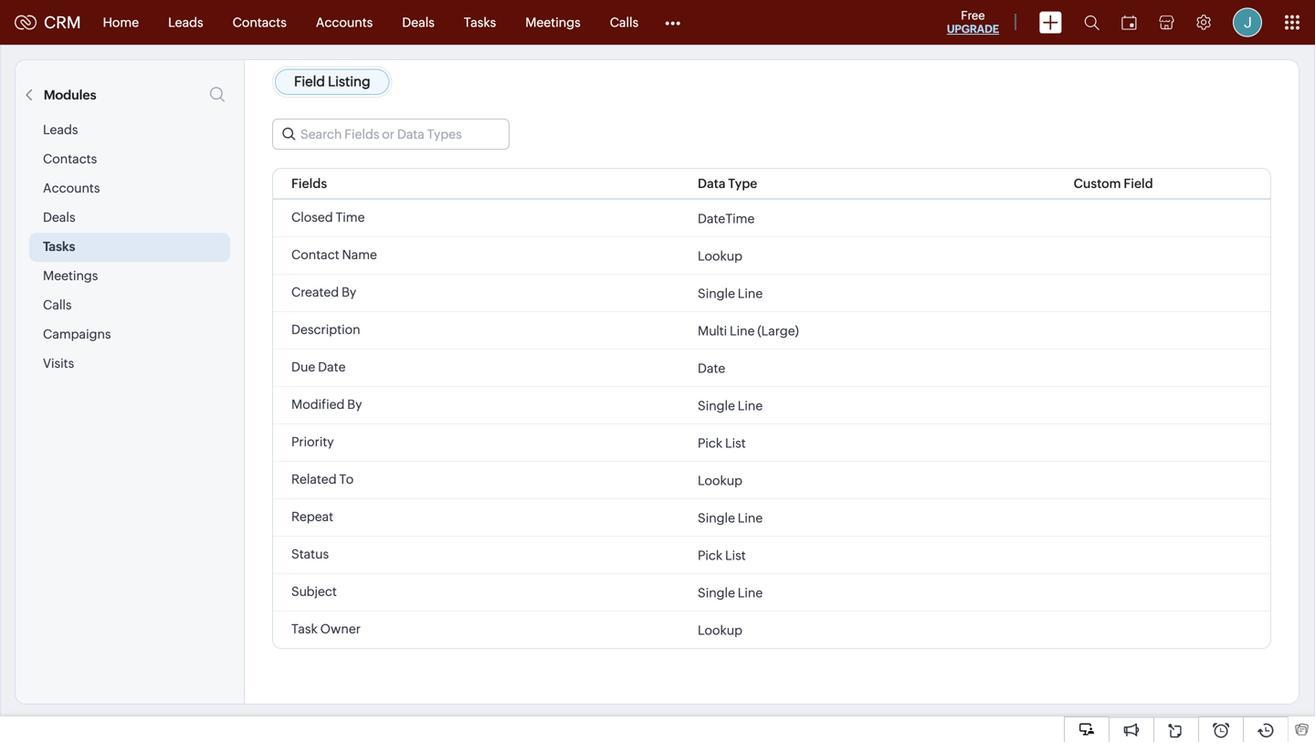 Task type: describe. For each thing, give the bounding box(es) containing it.
modules
[[44, 88, 96, 102]]

Search Fields or Data Types text field
[[273, 120, 509, 149]]

deals link
[[388, 0, 450, 44]]

modified
[[292, 398, 345, 412]]

crm
[[44, 13, 81, 32]]

1 vertical spatial deals
[[43, 210, 75, 225]]

pick for status
[[698, 549, 723, 563]]

crm link
[[15, 13, 81, 32]]

single for repeat
[[698, 511, 736, 526]]

Other Modules field
[[654, 8, 693, 37]]

tasks link
[[450, 0, 511, 44]]

description
[[292, 323, 361, 337]]

priority
[[292, 435, 334, 450]]

meetings link
[[511, 0, 596, 44]]

status
[[292, 547, 329, 562]]

contacts link
[[218, 0, 301, 44]]

0 vertical spatial accounts
[[316, 15, 373, 30]]

datetime
[[698, 212, 755, 226]]

1 horizontal spatial tasks
[[464, 15, 496, 30]]

calls inside 'link'
[[610, 15, 639, 30]]

time
[[336, 210, 365, 225]]

home link
[[88, 0, 154, 44]]

by for modified by
[[347, 398, 362, 412]]

closed time
[[292, 210, 365, 225]]

to
[[339, 472, 354, 487]]

deals inside deals link
[[402, 15, 435, 30]]

fields
[[292, 176, 327, 191]]

line for created by
[[738, 286, 763, 301]]

create menu element
[[1029, 0, 1074, 44]]

due
[[292, 360, 316, 375]]

related
[[292, 472, 337, 487]]

lookup for task owner
[[698, 624, 743, 638]]

multi
[[698, 324, 728, 339]]

search element
[[1074, 0, 1111, 45]]

logo image
[[15, 15, 37, 30]]

pick list for status
[[698, 549, 746, 563]]

lookup for contact name
[[698, 249, 743, 264]]

contact name
[[292, 248, 377, 262]]

0 horizontal spatial date
[[318, 360, 346, 375]]

data type
[[698, 176, 758, 191]]

single line for modified by
[[698, 399, 763, 414]]

free
[[962, 9, 986, 22]]

0 horizontal spatial contacts
[[43, 152, 97, 166]]

subject
[[292, 585, 337, 599]]

search image
[[1085, 15, 1100, 30]]

created
[[292, 285, 339, 300]]

field
[[1124, 176, 1154, 191]]

leads link
[[154, 0, 218, 44]]

(large)
[[758, 324, 799, 339]]

1 horizontal spatial contacts
[[233, 15, 287, 30]]

1 vertical spatial accounts
[[43, 181, 100, 196]]

upgrade
[[947, 23, 1000, 35]]

repeat
[[292, 510, 334, 525]]

home
[[103, 15, 139, 30]]



Task type: locate. For each thing, give the bounding box(es) containing it.
list for status
[[726, 549, 746, 563]]

single for modified by
[[698, 399, 736, 414]]

calls link
[[596, 0, 654, 44]]

by for created by
[[342, 285, 357, 300]]

task
[[292, 622, 318, 637]]

0 horizontal spatial leads
[[43, 122, 78, 137]]

2 pick from the top
[[698, 549, 723, 563]]

2 list from the top
[[726, 549, 746, 563]]

due date
[[292, 360, 346, 375]]

free upgrade
[[947, 9, 1000, 35]]

custom
[[1074, 176, 1122, 191]]

profile image
[[1234, 8, 1263, 37]]

2 lookup from the top
[[698, 474, 743, 488]]

1 pick list from the top
[[698, 436, 746, 451]]

0 vertical spatial tasks
[[464, 15, 496, 30]]

meetings
[[526, 15, 581, 30], [43, 269, 98, 283]]

3 single line from the top
[[698, 511, 763, 526]]

1 vertical spatial calls
[[43, 298, 72, 313]]

line for subject
[[738, 586, 763, 601]]

closed
[[292, 210, 333, 225]]

single line
[[698, 286, 763, 301], [698, 399, 763, 414], [698, 511, 763, 526], [698, 586, 763, 601]]

create menu image
[[1040, 11, 1063, 33]]

1 horizontal spatial meetings
[[526, 15, 581, 30]]

4 single from the top
[[698, 586, 736, 601]]

2 single from the top
[[698, 399, 736, 414]]

0 vertical spatial lookup
[[698, 249, 743, 264]]

3 single from the top
[[698, 511, 736, 526]]

0 vertical spatial list
[[726, 436, 746, 451]]

leads right "home"
[[168, 15, 203, 30]]

single for created by
[[698, 286, 736, 301]]

1 pick from the top
[[698, 436, 723, 451]]

1 horizontal spatial deals
[[402, 15, 435, 30]]

date right due on the left of the page
[[318, 360, 346, 375]]

by
[[342, 285, 357, 300], [347, 398, 362, 412]]

0 horizontal spatial accounts
[[43, 181, 100, 196]]

lookup
[[698, 249, 743, 264], [698, 474, 743, 488], [698, 624, 743, 638]]

type
[[729, 176, 758, 191]]

contacts down modules
[[43, 152, 97, 166]]

accounts
[[316, 15, 373, 30], [43, 181, 100, 196]]

1 horizontal spatial accounts
[[316, 15, 373, 30]]

1 vertical spatial contacts
[[43, 152, 97, 166]]

2 pick list from the top
[[698, 549, 746, 563]]

tasks up campaigns
[[43, 239, 75, 254]]

name
[[342, 248, 377, 262]]

single line for repeat
[[698, 511, 763, 526]]

meetings inside "link"
[[526, 15, 581, 30]]

related to
[[292, 472, 354, 487]]

0 horizontal spatial deals
[[43, 210, 75, 225]]

0 vertical spatial leads
[[168, 15, 203, 30]]

lookup for related to
[[698, 474, 743, 488]]

single for subject
[[698, 586, 736, 601]]

tasks right deals link
[[464, 15, 496, 30]]

0 vertical spatial pick list
[[698, 436, 746, 451]]

0 vertical spatial meetings
[[526, 15, 581, 30]]

by right created
[[342, 285, 357, 300]]

contacts right leads link
[[233, 15, 287, 30]]

1 horizontal spatial date
[[698, 361, 726, 376]]

1 vertical spatial lookup
[[698, 474, 743, 488]]

list
[[726, 436, 746, 451], [726, 549, 746, 563]]

meetings up campaigns
[[43, 269, 98, 283]]

1 vertical spatial pick
[[698, 549, 723, 563]]

pick
[[698, 436, 723, 451], [698, 549, 723, 563]]

1 vertical spatial pick list
[[698, 549, 746, 563]]

contacts
[[233, 15, 287, 30], [43, 152, 97, 166]]

1 horizontal spatial calls
[[610, 15, 639, 30]]

1 vertical spatial meetings
[[43, 269, 98, 283]]

0 horizontal spatial calls
[[43, 298, 72, 313]]

accounts link
[[301, 0, 388, 44]]

1 vertical spatial by
[[347, 398, 362, 412]]

date
[[318, 360, 346, 375], [698, 361, 726, 376]]

0 vertical spatial calls
[[610, 15, 639, 30]]

0 vertical spatial pick
[[698, 436, 723, 451]]

visits
[[43, 356, 74, 371]]

1 vertical spatial tasks
[[43, 239, 75, 254]]

custom field
[[1074, 176, 1154, 191]]

campaigns
[[43, 327, 111, 342]]

1 horizontal spatial leads
[[168, 15, 203, 30]]

modified by
[[292, 398, 362, 412]]

created by
[[292, 285, 357, 300]]

4 single line from the top
[[698, 586, 763, 601]]

pick list for priority
[[698, 436, 746, 451]]

deals
[[402, 15, 435, 30], [43, 210, 75, 225]]

multi line (large)
[[698, 324, 799, 339]]

data
[[698, 176, 726, 191]]

calls left "other modules" 'field'
[[610, 15, 639, 30]]

0 horizontal spatial tasks
[[43, 239, 75, 254]]

0 vertical spatial by
[[342, 285, 357, 300]]

1 single line from the top
[[698, 286, 763, 301]]

1 lookup from the top
[[698, 249, 743, 264]]

single line for created by
[[698, 286, 763, 301]]

single
[[698, 286, 736, 301], [698, 399, 736, 414], [698, 511, 736, 526], [698, 586, 736, 601]]

calls
[[610, 15, 639, 30], [43, 298, 72, 313]]

0 vertical spatial deals
[[402, 15, 435, 30]]

pick for priority
[[698, 436, 723, 451]]

task owner
[[292, 622, 361, 637]]

by right modified on the left of the page
[[347, 398, 362, 412]]

calls up campaigns
[[43, 298, 72, 313]]

leads down modules
[[43, 122, 78, 137]]

2 vertical spatial lookup
[[698, 624, 743, 638]]

line for modified by
[[738, 399, 763, 414]]

leads
[[168, 15, 203, 30], [43, 122, 78, 137]]

contact
[[292, 248, 340, 262]]

pick list
[[698, 436, 746, 451], [698, 549, 746, 563]]

line
[[738, 286, 763, 301], [730, 324, 755, 339], [738, 399, 763, 414], [738, 511, 763, 526], [738, 586, 763, 601]]

list for priority
[[726, 436, 746, 451]]

owner
[[320, 622, 361, 637]]

1 list from the top
[[726, 436, 746, 451]]

2 single line from the top
[[698, 399, 763, 414]]

0 vertical spatial contacts
[[233, 15, 287, 30]]

1 vertical spatial leads
[[43, 122, 78, 137]]

single line for subject
[[698, 586, 763, 601]]

1 single from the top
[[698, 286, 736, 301]]

meetings left calls 'link' at the left top of page
[[526, 15, 581, 30]]

0 horizontal spatial meetings
[[43, 269, 98, 283]]

profile element
[[1223, 0, 1274, 44]]

date down multi
[[698, 361, 726, 376]]

tasks
[[464, 15, 496, 30], [43, 239, 75, 254]]

3 lookup from the top
[[698, 624, 743, 638]]

line for repeat
[[738, 511, 763, 526]]

line for description
[[730, 324, 755, 339]]

1 vertical spatial list
[[726, 549, 746, 563]]

calendar image
[[1122, 15, 1138, 30]]



Task type: vqa. For each thing, say whether or not it's contained in the screenshot.


